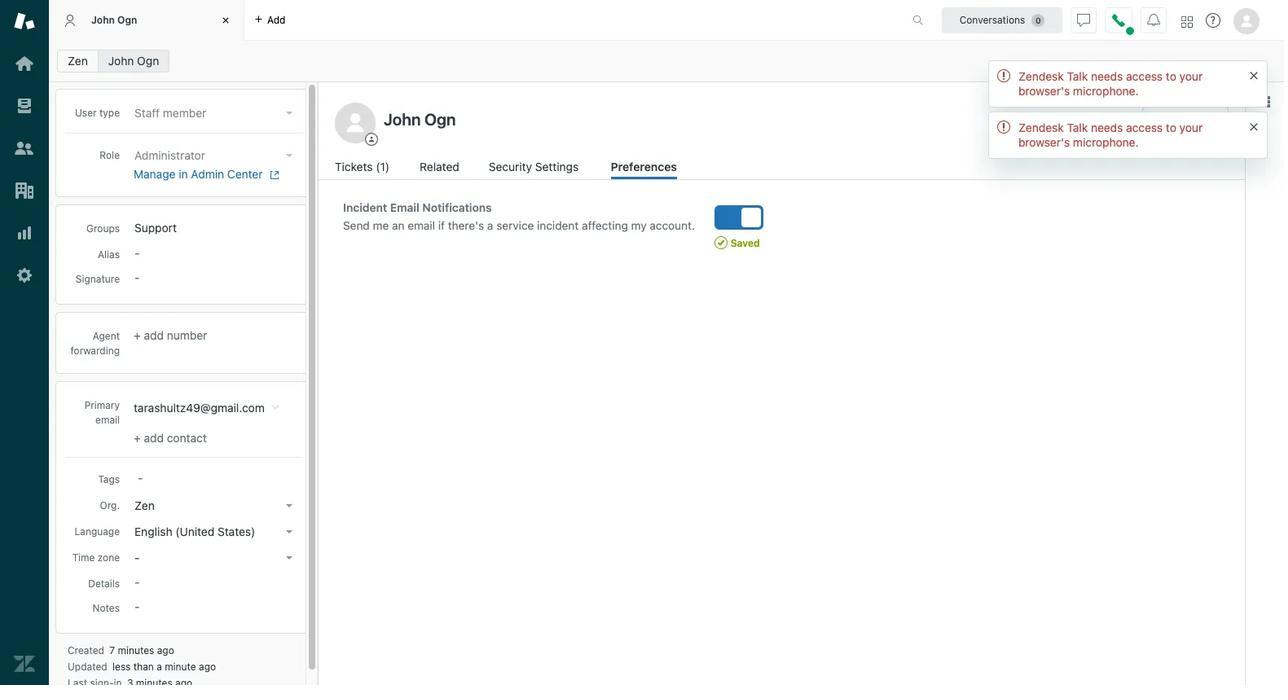 Task type: describe. For each thing, give the bounding box(es) containing it.
zendesk image
[[14, 654, 35, 675]]

service
[[497, 219, 534, 232]]

details
[[88, 578, 120, 590]]

zendesk talk needs access to your browser's microphone. for 1st × button from the top
[[1019, 69, 1203, 98]]

org.
[[100, 500, 120, 512]]

zen link
[[57, 50, 98, 73]]

apps image
[[1259, 95, 1272, 108]]

center
[[227, 167, 263, 181]]

tarashultz49@gmail.com
[[134, 401, 265, 415]]

type
[[99, 107, 120, 119]]

zendesk support image
[[14, 11, 35, 32]]

tickets (1) link
[[335, 158, 393, 179]]

your for 1st × button from the top
[[1180, 69, 1203, 83]]

time zone
[[72, 552, 120, 564]]

administrator
[[135, 148, 205, 162]]

minute
[[165, 661, 196, 673]]

arrow down image for zen
[[286, 505, 293, 508]]

+ for + add contact
[[134, 431, 141, 445]]

primary email
[[84, 399, 120, 426]]

administrator button
[[130, 144, 299, 167]]

number
[[167, 329, 207, 342]]

2 browser's from the top
[[1019, 135, 1071, 149]]

email inside primary email
[[95, 414, 120, 426]]

1 horizontal spatial ago
[[199, 661, 216, 673]]

+ for + add number
[[134, 329, 141, 342]]

time
[[72, 552, 95, 564]]

add button
[[245, 0, 296, 40]]

tags
[[98, 474, 120, 486]]

my
[[632, 219, 647, 232]]

zone
[[98, 552, 120, 564]]

related link
[[420, 158, 462, 179]]

states)
[[218, 525, 255, 539]]

agent
[[93, 330, 120, 342]]

add inside dropdown button
[[267, 13, 286, 26]]

manage in admin center
[[134, 167, 263, 181]]

1 talk from the top
[[1068, 69, 1089, 83]]

incident
[[537, 219, 579, 232]]

1 to from the top
[[1167, 69, 1177, 83]]

add for add contact
[[144, 431, 164, 445]]

john inside "john ogn" link
[[108, 54, 134, 68]]

1 access from the top
[[1127, 69, 1164, 83]]

+ add number
[[134, 329, 207, 342]]

created 7 minutes ago updated less than a minute ago
[[68, 645, 216, 673]]

agent forwarding
[[70, 330, 120, 357]]

created
[[68, 645, 104, 657]]

than
[[134, 661, 154, 673]]

arrow down image for -
[[286, 557, 293, 560]]

english (united states) button
[[130, 521, 299, 544]]

english (united states)
[[135, 525, 255, 539]]

conversations
[[960, 13, 1026, 26]]

zen button
[[130, 495, 299, 518]]

- field
[[131, 470, 299, 488]]

microphone. for 1st × button from the top
[[1074, 84, 1139, 98]]

1 × button from the top
[[1250, 64, 1260, 83]]

2 access from the top
[[1127, 121, 1164, 134]]

get help image
[[1207, 13, 1221, 28]]

staff
[[135, 106, 160, 120]]

- button
[[130, 547, 299, 570]]

+ new ticket
[[1152, 112, 1220, 126]]

signature
[[76, 273, 120, 285]]

role
[[100, 149, 120, 161]]

preferences
[[611, 160, 677, 174]]

a inside incident email notifications send me an email if there's a service incident affecting my account.
[[487, 219, 494, 232]]

preferences link
[[611, 158, 677, 179]]

an
[[392, 219, 405, 232]]

user type
[[75, 107, 120, 119]]

admin
[[191, 167, 224, 181]]

microphone. for 1st × button from the bottom of the page
[[1074, 135, 1139, 149]]

notifications image
[[1148, 13, 1161, 26]]

contact
[[167, 431, 207, 445]]

me
[[373, 219, 389, 232]]

send
[[343, 219, 370, 232]]

zendesk talk needs access to your browser's microphone. for 1st × button from the bottom of the page
[[1019, 121, 1203, 149]]

zendesk for 1st × button from the top
[[1019, 69, 1065, 83]]

0 vertical spatial ago
[[157, 645, 174, 657]]

main element
[[0, 0, 49, 686]]

customers image
[[14, 138, 35, 159]]

notifications
[[423, 201, 492, 214]]

language
[[75, 526, 120, 538]]

english
[[135, 525, 172, 539]]

primary
[[84, 399, 120, 412]]

+ new ticket button
[[1143, 107, 1229, 131]]

zendesk products image
[[1182, 16, 1194, 27]]

in
[[179, 167, 188, 181]]

email inside incident email notifications send me an email if there's a service incident affecting my account.
[[408, 219, 435, 232]]



Task type: vqa. For each thing, say whether or not it's contained in the screenshot.
in
yes



Task type: locate. For each thing, give the bounding box(es) containing it.
ago up minute
[[157, 645, 174, 657]]

1 horizontal spatial zen
[[135, 499, 155, 513]]

0 horizontal spatial zen
[[68, 54, 88, 68]]

arrow down image inside zen button
[[286, 505, 293, 508]]

0 vertical spatial to
[[1167, 69, 1177, 83]]

0 vertical spatial john ogn
[[91, 14, 137, 26]]

minutes
[[118, 645, 154, 657]]

email
[[408, 219, 435, 232], [95, 414, 120, 426]]

ogn inside secondary element
[[137, 54, 159, 68]]

john ogn
[[91, 14, 137, 26], [108, 54, 159, 68]]

add right close image
[[267, 13, 286, 26]]

0 horizontal spatial a
[[157, 661, 162, 673]]

arrow down image inside administrator button
[[286, 154, 293, 157]]

reporting image
[[14, 223, 35, 244]]

arrow down image for staff member
[[286, 112, 293, 115]]

+ inside button
[[1152, 112, 1159, 126]]

arrow down image inside staff member button
[[286, 112, 293, 115]]

1 vertical spatial email
[[95, 414, 120, 426]]

(1)
[[376, 160, 390, 174]]

less
[[113, 661, 131, 673]]

a
[[487, 219, 494, 232], [157, 661, 162, 673]]

access left ticket
[[1127, 121, 1164, 134]]

tabs tab list
[[49, 0, 896, 41]]

user
[[75, 107, 97, 119]]

arrow down image
[[286, 112, 293, 115], [286, 154, 293, 157], [286, 505, 293, 508], [286, 557, 293, 560]]

security settings link
[[489, 158, 584, 179]]

1 vertical spatial a
[[157, 661, 162, 673]]

john inside john ogn tab
[[91, 14, 115, 26]]

john ogn down john ogn tab
[[108, 54, 159, 68]]

1 arrow down image from the top
[[286, 112, 293, 115]]

john ogn up "john ogn" link
[[91, 14, 137, 26]]

1 vertical spatial ×
[[1250, 116, 1260, 134]]

admin image
[[14, 265, 35, 286]]

ogn
[[117, 14, 137, 26], [137, 54, 159, 68]]

organizations image
[[14, 180, 35, 201]]

arrow down image inside - "button"
[[286, 557, 293, 560]]

forwarding
[[70, 345, 120, 357]]

2 zendesk from the top
[[1019, 121, 1065, 134]]

john ogn inside secondary element
[[108, 54, 159, 68]]

0 vertical spatial your
[[1180, 69, 1203, 83]]

1 vertical spatial add
[[144, 329, 164, 342]]

1 your from the top
[[1180, 69, 1203, 83]]

zen inside button
[[135, 499, 155, 513]]

1 vertical spatial zen
[[135, 499, 155, 513]]

staff member
[[135, 106, 207, 120]]

to left ticket
[[1167, 121, 1177, 134]]

2 arrow down image from the top
[[286, 154, 293, 157]]

+ left new
[[1152, 112, 1159, 126]]

2 your from the top
[[1180, 121, 1203, 134]]

member
[[163, 106, 207, 120]]

1 horizontal spatial a
[[487, 219, 494, 232]]

7
[[110, 645, 115, 657]]

affecting
[[582, 219, 628, 232]]

+ add contact
[[134, 431, 207, 445]]

× button up apps icon
[[1250, 64, 1260, 83]]

if
[[438, 219, 445, 232]]

1 vertical spatial browser's
[[1019, 135, 1071, 149]]

zendesk talk needs access to your browser's microphone.
[[1019, 69, 1203, 98], [1019, 121, 1203, 149]]

× down apps icon
[[1250, 116, 1260, 134]]

updated
[[68, 661, 107, 673]]

account.
[[650, 219, 695, 232]]

security
[[489, 160, 532, 174]]

add left contact
[[144, 431, 164, 445]]

1 browser's from the top
[[1019, 84, 1071, 98]]

1 vertical spatial zendesk
[[1019, 121, 1065, 134]]

new
[[1162, 112, 1185, 126]]

2 vertical spatial add
[[144, 431, 164, 445]]

access up new
[[1127, 69, 1164, 83]]

notes
[[93, 602, 120, 615]]

1 vertical spatial access
[[1127, 121, 1164, 134]]

email left the if
[[408, 219, 435, 232]]

zen up user
[[68, 54, 88, 68]]

manage in admin center link
[[134, 167, 293, 182]]

1 vertical spatial john ogn
[[108, 54, 159, 68]]

arrow down image
[[286, 531, 293, 534]]

incident email notifications send me an email if there's a service incident affecting my account.
[[343, 201, 695, 232]]

1 vertical spatial microphone.
[[1074, 135, 1139, 149]]

1 vertical spatial needs
[[1092, 121, 1124, 134]]

ogn down john ogn tab
[[137, 54, 159, 68]]

1 vertical spatial to
[[1167, 121, 1177, 134]]

secondary element
[[49, 45, 1285, 77]]

microphone.
[[1074, 84, 1139, 98], [1074, 135, 1139, 149]]

1 horizontal spatial email
[[408, 219, 435, 232]]

None text field
[[379, 107, 1136, 131]]

ticket
[[1188, 112, 1220, 126]]

manage
[[134, 167, 176, 181]]

×
[[1250, 64, 1260, 83], [1250, 116, 1260, 134]]

0 vertical spatial × button
[[1250, 64, 1260, 83]]

browser's
[[1019, 84, 1071, 98], [1019, 135, 1071, 149]]

add for add number
[[144, 329, 164, 342]]

1 needs from the top
[[1092, 69, 1124, 83]]

support
[[135, 221, 177, 235]]

0 vertical spatial needs
[[1092, 69, 1124, 83]]

email
[[390, 201, 420, 214]]

ogn inside tab
[[117, 14, 137, 26]]

1 vertical spatial ogn
[[137, 54, 159, 68]]

1 zendesk from the top
[[1019, 69, 1065, 83]]

related
[[420, 160, 460, 174]]

1 vertical spatial talk
[[1068, 121, 1089, 134]]

saved
[[731, 237, 760, 249]]

add left the number
[[144, 329, 164, 342]]

incident
[[343, 201, 387, 214]]

2 to from the top
[[1167, 121, 1177, 134]]

zendesk
[[1019, 69, 1065, 83], [1019, 121, 1065, 134]]

0 vertical spatial a
[[487, 219, 494, 232]]

zendesk for 1st × button from the bottom of the page
[[1019, 121, 1065, 134]]

talk
[[1068, 69, 1089, 83], [1068, 121, 1089, 134]]

1 vertical spatial ago
[[199, 661, 216, 673]]

0 vertical spatial john
[[91, 14, 115, 26]]

2 zendesk talk needs access to your browser's microphone. from the top
[[1019, 121, 1203, 149]]

2 × from the top
[[1250, 116, 1260, 134]]

button displays agent's chat status as invisible. image
[[1078, 13, 1091, 26]]

+ right 'agent'
[[134, 329, 141, 342]]

ogn up "john ogn" link
[[117, 14, 137, 26]]

access
[[1127, 69, 1164, 83], [1127, 121, 1164, 134]]

0 vertical spatial email
[[408, 219, 435, 232]]

add
[[267, 13, 286, 26], [144, 329, 164, 342], [144, 431, 164, 445]]

alias
[[98, 249, 120, 261]]

0 vertical spatial zendesk
[[1019, 69, 1065, 83]]

groups
[[86, 223, 120, 235]]

tickets (1)
[[335, 160, 390, 174]]

1 vertical spatial john
[[108, 54, 134, 68]]

conversations button
[[942, 7, 1063, 33]]

get started image
[[14, 53, 35, 74]]

1 vertical spatial zendesk talk needs access to your browser's microphone.
[[1019, 121, 1203, 149]]

0 vertical spatial microphone.
[[1074, 84, 1139, 98]]

john right zen link
[[108, 54, 134, 68]]

+ for + new ticket
[[1152, 112, 1159, 126]]

× up apps icon
[[1250, 64, 1260, 83]]

close image
[[218, 12, 234, 29]]

0 vertical spatial add
[[267, 13, 286, 26]]

your
[[1180, 69, 1203, 83], [1180, 121, 1203, 134]]

ago
[[157, 645, 174, 657], [199, 661, 216, 673]]

email down primary
[[95, 414, 120, 426]]

2 vertical spatial +
[[134, 431, 141, 445]]

0 vertical spatial ×
[[1250, 64, 1260, 83]]

to up new
[[1167, 69, 1177, 83]]

0 vertical spatial +
[[1152, 112, 1159, 126]]

0 vertical spatial browser's
[[1019, 84, 1071, 98]]

tickets
[[335, 160, 373, 174]]

4 arrow down image from the top
[[286, 557, 293, 560]]

+
[[1152, 112, 1159, 126], [134, 329, 141, 342], [134, 431, 141, 445]]

zen inside secondary element
[[68, 54, 88, 68]]

-
[[135, 551, 140, 565]]

2 talk from the top
[[1068, 121, 1089, 134]]

1 vertical spatial +
[[134, 329, 141, 342]]

arrow down image for administrator
[[286, 154, 293, 157]]

1 vertical spatial × button
[[1250, 116, 1260, 134]]

2 × button from the top
[[1250, 116, 1260, 134]]

to
[[1167, 69, 1177, 83], [1167, 121, 1177, 134]]

3 arrow down image from the top
[[286, 505, 293, 508]]

john up zen link
[[91, 14, 115, 26]]

there's
[[448, 219, 484, 232]]

0 vertical spatial zen
[[68, 54, 88, 68]]

settings
[[535, 160, 579, 174]]

(united
[[176, 525, 215, 539]]

john ogn tab
[[49, 0, 245, 41]]

0 vertical spatial ogn
[[117, 14, 137, 26]]

views image
[[14, 95, 35, 117]]

1 vertical spatial your
[[1180, 121, 1203, 134]]

0 horizontal spatial email
[[95, 414, 120, 426]]

a right there's
[[487, 219, 494, 232]]

john
[[91, 14, 115, 26], [108, 54, 134, 68]]

ago right minute
[[199, 661, 216, 673]]

1 zendesk talk needs access to your browser's microphone. from the top
[[1019, 69, 1203, 98]]

your for 1st × button from the bottom of the page
[[1180, 121, 1203, 134]]

john ogn link
[[98, 50, 170, 73]]

0 vertical spatial access
[[1127, 69, 1164, 83]]

security settings
[[489, 160, 579, 174]]

× button
[[1250, 64, 1260, 83], [1250, 116, 1260, 134]]

staff member button
[[130, 102, 299, 125]]

a inside created 7 minutes ago updated less than a minute ago
[[157, 661, 162, 673]]

0 vertical spatial talk
[[1068, 69, 1089, 83]]

1 × from the top
[[1250, 64, 1260, 83]]

1 microphone. from the top
[[1074, 84, 1139, 98]]

0 vertical spatial zendesk talk needs access to your browser's microphone.
[[1019, 69, 1203, 98]]

john ogn inside tab
[[91, 14, 137, 26]]

a right 'than'
[[157, 661, 162, 673]]

zen up english
[[135, 499, 155, 513]]

× button down apps icon
[[1250, 116, 1260, 134]]

2 needs from the top
[[1092, 121, 1124, 134]]

+ left contact
[[134, 431, 141, 445]]

2 microphone. from the top
[[1074, 135, 1139, 149]]

zen
[[68, 54, 88, 68], [135, 499, 155, 513]]

0 horizontal spatial ago
[[157, 645, 174, 657]]



